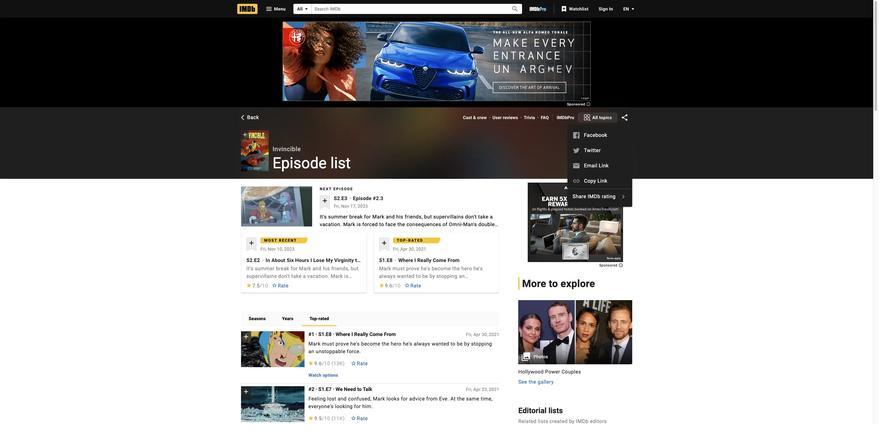 Task type: describe. For each thing, give the bounding box(es) containing it.
force. for where
[[411, 281, 425, 287]]

1 horizontal spatial 30,
[[482, 332, 488, 337]]

1 vertical spatial summer
[[255, 266, 275, 272]]

∙ right #2
[[316, 386, 317, 393]]

advice
[[410, 396, 425, 402]]

share imdb rating link
[[568, 189, 633, 204]]

All search field
[[294, 4, 522, 14]]

feeling lost and confused, mark looks for advice from eve. at the same time, everyone's looking for him.
[[309, 396, 493, 410]]

prove for fri,
[[336, 341, 349, 347]]

arrow left image
[[240, 114, 246, 120]]

1 vertical spatial face
[[270, 281, 280, 287]]

everyone's
[[309, 404, 334, 410]]

0 vertical spatial 2021
[[416, 247, 427, 252]]

an for fri, apr 30, 2021
[[309, 349, 315, 355]]

1 vertical spatial sponsored content section
[[528, 183, 623, 268]]

mark down #1
[[309, 341, 321, 347]]

1 horizontal spatial where
[[399, 257, 413, 263]]

stopping for 2021
[[471, 341, 493, 347]]

editorial lists
[[519, 406, 563, 415]]

1 horizontal spatial don't
[[466, 214, 477, 220]]

for down episode #2.3
[[364, 214, 371, 220]]

1 vertical spatial star inline image
[[309, 361, 314, 366]]

top- inside tab
[[310, 316, 319, 321]]

1 vertical spatial it's summer break for mark and his friends, but supervillains don't take a vacation. mark is forced to face the consequences of omni-man's double life.
[[247, 266, 361, 295]]

twitter
[[585, 147, 601, 154]]

17,
[[351, 204, 357, 209]]

1 horizontal spatial summer
[[328, 214, 348, 220]]

1 horizontal spatial i
[[352, 331, 353, 338]]

faq button
[[541, 114, 549, 121]]

0 horizontal spatial omni-
[[333, 281, 348, 287]]

0 vertical spatial sponsored
[[568, 102, 587, 106]]

him.
[[363, 404, 373, 410]]

0 horizontal spatial forced
[[247, 281, 262, 287]]

my
[[326, 257, 333, 263]]

user reviews
[[493, 115, 519, 120]]

0 horizontal spatial life.
[[264, 289, 273, 295]]

2021 for same
[[489, 387, 500, 392]]

watch
[[309, 373, 322, 378]]

all for all
[[297, 6, 303, 11]]

0 vertical spatial it's summer break for mark and his friends, but supervillains don't take a vacation. mark is forced to face the consequences of omni-man's double life.
[[320, 214, 495, 235]]

couples
[[562, 369, 582, 375]]

link for email link
[[599, 163, 609, 169]]

cast
[[463, 115, 472, 120]]

and inside feeling lost and confused, mark looks for advice from eve. at the same time, everyone's looking for him.
[[338, 396, 347, 402]]

0 horizontal spatial man's
[[348, 281, 361, 287]]

watchlist image
[[561, 5, 568, 13]]

&
[[474, 115, 476, 120]]

for right looks
[[401, 396, 408, 402]]

cast & crew button
[[463, 114, 487, 121]]

email
[[585, 163, 598, 169]]

s2.e3
[[334, 195, 348, 201]]

rate for star inline icon within imdb rating: 7.5 element
[[278, 283, 289, 289]]

9.6 / 10
[[385, 283, 401, 289]]

1 horizontal spatial break
[[350, 214, 363, 220]]

six
[[287, 257, 294, 263]]

9.6 / 10 ( 13k )
[[315, 361, 345, 367]]

#2.3
[[373, 195, 384, 201]]

be for fri,
[[457, 341, 463, 347]]

same
[[467, 396, 480, 402]]

0 horizontal spatial i
[[311, 257, 312, 263]]

0 vertical spatial is
[[357, 222, 361, 228]]

unstoppable for fri,
[[316, 349, 346, 355]]

star inline image for 9.5
[[309, 416, 314, 420]]

next episode
[[320, 187, 353, 191]]

0 horizontal spatial a
[[303, 273, 306, 279]]

nov for 10,
[[268, 247, 276, 252]]

force. for fri,
[[347, 349, 361, 355]]

user reviews button
[[493, 114, 519, 121]]

become for where i really come from
[[432, 266, 451, 272]]

9.6 for 9.6 / 10
[[385, 283, 393, 289]]

rate for top star inline image
[[411, 283, 422, 289]]

1 vertical spatial and
[[313, 266, 322, 272]]

facebook
[[585, 132, 608, 138]]

1 vertical spatial s1.e8
[[319, 331, 332, 338]]

0 vertical spatial but
[[425, 214, 432, 220]]

arrow drop down image for all
[[303, 5, 311, 13]]

invincible
[[273, 145, 301, 153]]

#1
[[309, 331, 315, 338]]

2023 for fri, nov 10, 2023
[[285, 247, 295, 252]]

steven yeun in invincible (2021) image
[[241, 331, 305, 367]]

hollywood power couples link
[[519, 368, 633, 376]]

trivia button
[[524, 114, 536, 121]]

from inside #1 ∙ s1.e8 ∙ where i really come from link
[[384, 331, 396, 338]]

for down six
[[291, 266, 298, 272]]

production art image
[[519, 300, 633, 365]]

email link
[[585, 163, 609, 169]]

we
[[336, 386, 343, 393]]

23,
[[482, 387, 488, 392]]

0 horizontal spatial really
[[354, 331, 368, 338]]

tab list containing seasons
[[241, 311, 500, 326]]

hollywood power couples
[[519, 369, 582, 375]]

by for really
[[430, 273, 435, 279]]

Search IMDb text field
[[312, 4, 505, 14]]

become for fri, apr 30, 2021
[[361, 341, 381, 347]]

) for 11k
[[343, 416, 345, 422]]

link image
[[573, 177, 581, 185]]

1 vertical spatial double
[[247, 289, 263, 295]]

facebook link
[[568, 128, 633, 143]]

0 horizontal spatial but
[[351, 266, 359, 272]]

s2.e3 link
[[334, 195, 348, 201]]

hours
[[295, 257, 309, 263]]

0 vertical spatial double
[[479, 222, 495, 228]]

1 horizontal spatial life.
[[320, 229, 329, 235]]

1 vertical spatial sponsored
[[600, 263, 619, 268]]

imdbpro button
[[557, 114, 575, 121]]

photos
[[534, 354, 549, 359]]

0 vertical spatial forced
[[363, 222, 378, 228]]

9.6 for 9.6 / 10 ( 13k )
[[315, 361, 322, 367]]

0 vertical spatial 30,
[[409, 247, 415, 252]]

en button
[[619, 3, 637, 15]]

0 horizontal spatial supervillains
[[247, 273, 277, 279]]

copy link menu item
[[568, 174, 633, 189]]

menu image
[[265, 5, 273, 13]]

0 vertical spatial consequences
[[407, 222, 442, 228]]

lost
[[328, 396, 337, 402]]

twitter image
[[573, 147, 581, 155]]

/ for 7.5 / 10
[[260, 283, 262, 289]]

imdb
[[588, 194, 601, 200]]

link for copy link
[[598, 178, 608, 184]]

by for 30,
[[465, 341, 470, 347]]

reviews
[[503, 115, 519, 120]]

cast & crew
[[463, 115, 487, 120]]

/ for 9.6 / 10 ( 13k )
[[322, 361, 324, 367]]

confused,
[[348, 396, 372, 402]]

10 for 9.5 / 10 ( 11k )
[[324, 416, 330, 422]]

1 vertical spatial vacation.
[[308, 273, 330, 279]]

lose
[[314, 257, 325, 263]]

1 horizontal spatial supervillains
[[434, 214, 464, 220]]

1 vertical spatial come
[[370, 331, 383, 338]]

about
[[272, 257, 286, 263]]

seasons
[[249, 316, 266, 321]]

years
[[282, 316, 294, 321]]

episode #2.3 link
[[353, 195, 384, 201]]

1 vertical spatial it's
[[247, 266, 254, 272]]

sign in
[[599, 6, 614, 11]]

1 vertical spatial where
[[336, 331, 350, 338]]

apr for wanted
[[474, 332, 481, 337]]

10 for 9.6 / 10 ( 13k )
[[324, 361, 330, 367]]

all for all topics
[[593, 115, 598, 120]]

hero for fri, apr 30, 2021
[[391, 341, 402, 347]]

seasons tab
[[241, 311, 274, 326]]

9.5
[[315, 416, 322, 422]]

at
[[451, 396, 456, 402]]

talk
[[363, 386, 373, 393]]

2 horizontal spatial i
[[415, 257, 416, 263]]

en
[[624, 6, 630, 11]]

2021 for by
[[489, 332, 500, 337]]

fri, apr 23, 2021
[[466, 387, 500, 392]]

1 vertical spatial take
[[292, 273, 302, 279]]

#1 ∙ s1.e8 ∙ where i really come from link
[[309, 331, 396, 338]]

in inside button
[[610, 6, 614, 11]]

1 horizontal spatial top-
[[397, 238, 409, 243]]

0 horizontal spatial consequences
[[291, 281, 326, 287]]

star border inline image
[[272, 284, 277, 288]]

top-rated tab
[[302, 311, 337, 326]]

1 vertical spatial add image
[[248, 239, 256, 247]]

watch options button
[[306, 370, 341, 381]]

most recent
[[264, 238, 297, 243]]

2 vertical spatial add image
[[243, 388, 250, 396]]

imdbpro
[[557, 115, 575, 120]]

#2
[[309, 386, 315, 393]]

1 horizontal spatial a
[[361, 257, 364, 263]]

recent
[[279, 238, 297, 243]]

0 vertical spatial fri, apr 30, 2021
[[393, 247, 427, 252]]

s2.e2
[[247, 257, 260, 263]]

1 horizontal spatial s1.e8
[[379, 257, 393, 263]]

years tab
[[274, 311, 302, 326]]

email link link
[[568, 158, 633, 174]]

#2 ∙ s1.e7 ∙ we need to talk link
[[309, 386, 373, 393]]

#2 ∙ s1.e7 ∙ we need to talk
[[309, 386, 373, 393]]

1 horizontal spatial take
[[479, 214, 489, 220]]

0 vertical spatial it's
[[320, 214, 327, 220]]

0 vertical spatial and
[[386, 214, 395, 220]]

see the gallery button
[[519, 378, 554, 386]]

7.5 / 10
[[252, 283, 268, 289]]

1 horizontal spatial from
[[448, 257, 460, 263]]

arrow drop down image for en
[[630, 5, 637, 13]]

photos link
[[519, 300, 633, 364]]

wanted for fri,
[[432, 341, 450, 347]]

0 vertical spatial star border inline image
[[405, 284, 410, 288]]

chevron right image
[[620, 193, 628, 201]]

1 horizontal spatial top-rated
[[397, 238, 424, 243]]

submit search image
[[512, 5, 519, 13]]

invincible (2021) image
[[241, 386, 305, 422]]

episode
[[334, 187, 353, 191]]

need
[[344, 386, 356, 393]]

stopping for come
[[437, 273, 458, 279]]

1 vertical spatial his
[[323, 266, 330, 272]]

1 vertical spatial in
[[266, 257, 270, 263]]

crew
[[478, 115, 487, 120]]

0 vertical spatial sponsored content section
[[283, 22, 591, 106]]

0 vertical spatial vacation.
[[320, 222, 342, 228]]

0 vertical spatial omni-
[[449, 222, 464, 228]]

1 horizontal spatial really
[[418, 257, 432, 263]]

trivia
[[524, 115, 536, 120]]

0 vertical spatial star inline image
[[379, 284, 384, 288]]

fish
[[365, 257, 375, 263]]

watchlist button
[[557, 3, 594, 15]]

10 for 9.6 / 10
[[395, 283, 401, 289]]

more to explore
[[523, 278, 596, 290]]

#1 ∙ s1.e8 ∙ where i really come from
[[309, 331, 396, 338]]

add image for fri, nov 17, 2023
[[321, 197, 329, 205]]

photos group
[[519, 300, 633, 365]]

list
[[331, 154, 351, 172]]

hero for where i really come from
[[462, 266, 472, 272]]

menu
[[274, 6, 286, 11]]

imdb rating: 9.5 element
[[309, 415, 345, 423]]

) for 13k
[[343, 361, 345, 367]]

0 horizontal spatial break
[[276, 266, 290, 272]]



Task type: locate. For each thing, give the bounding box(es) containing it.
2 vertical spatial and
[[338, 396, 347, 402]]

2 arrow drop down image from the left
[[630, 5, 637, 13]]

wanted
[[397, 273, 415, 279], [432, 341, 450, 347]]

face
[[386, 222, 396, 228], [270, 281, 280, 287]]

share
[[573, 194, 587, 200]]

2 ) from the top
[[343, 416, 345, 422]]

rate button down him.
[[348, 413, 372, 424]]

1 vertical spatial prove
[[336, 341, 349, 347]]

arrow drop down image right sign in
[[630, 5, 637, 13]]

rate right 9.6 / 10
[[411, 283, 422, 289]]

gallery
[[538, 379, 554, 385]]

0 vertical spatial take
[[479, 214, 489, 220]]

episode list
[[273, 154, 351, 172]]

( right 9.5
[[332, 416, 334, 422]]

imdb rating: 7.5 element
[[247, 282, 268, 290]]

add image
[[321, 197, 329, 205], [381, 239, 388, 247], [243, 333, 250, 341]]

∙ down top-rated tab
[[333, 331, 335, 338]]

0 horizontal spatial be
[[423, 273, 428, 279]]

0 vertical spatial friends,
[[405, 214, 423, 220]]

top-rated
[[397, 238, 424, 243], [310, 316, 329, 321]]

1 horizontal spatial omni-
[[449, 222, 464, 228]]

prove down #1 ∙ s1.e8 ∙ where i really come from link at the bottom of page
[[336, 341, 349, 347]]

back button
[[240, 114, 259, 121]]

supervillains
[[434, 214, 464, 220], [247, 273, 277, 279]]

mark must prove he's become the hero he's always wanted to be by stopping an unstoppable force. for fri,
[[309, 341, 493, 355]]

link
[[599, 163, 609, 169], [598, 178, 608, 184]]

episode for episode #2.3
[[353, 195, 372, 201]]

rate button down where i really come from
[[401, 280, 425, 292]]

2023
[[358, 204, 368, 209], [285, 247, 295, 252]]

arrow drop down image right menu
[[303, 5, 311, 13]]

1 vertical spatial break
[[276, 266, 290, 272]]

1 horizontal spatial forced
[[363, 222, 378, 228]]

unstoppable for where
[[379, 281, 409, 287]]

2023 right 17, at the top of the page
[[358, 204, 368, 209]]

rated inside tab
[[319, 316, 329, 321]]

1 vertical spatial forced
[[247, 281, 262, 287]]

all inside search box
[[297, 6, 303, 11]]

from
[[448, 257, 460, 263], [384, 331, 396, 338]]

imdb rating: 9.6 element for "rate" button associated with the bottom star inline image
[[309, 360, 345, 368]]

0 horizontal spatial is
[[345, 273, 349, 279]]

be for where
[[423, 273, 428, 279]]

where up 9.6 / 10
[[399, 257, 413, 263]]

0 vertical spatial from
[[448, 257, 460, 263]]

1 horizontal spatial stopping
[[471, 341, 493, 347]]

1 horizontal spatial consequences
[[407, 222, 442, 228]]

1 horizontal spatial an
[[459, 273, 465, 279]]

1 horizontal spatial fri, apr 30, 2021
[[466, 332, 500, 337]]

sponsored
[[568, 102, 587, 106], [600, 263, 619, 268]]

0 horizontal spatial stopping
[[437, 273, 458, 279]]

editorial
[[519, 406, 547, 415]]

0 horizontal spatial sponsored
[[568, 102, 587, 106]]

1 horizontal spatial come
[[433, 257, 447, 263]]

1 vertical spatial hero
[[391, 341, 402, 347]]

menu
[[568, 128, 633, 204]]

options
[[323, 373, 339, 378]]

1 vertical spatial all
[[593, 115, 598, 120]]

rate button right 7.5
[[268, 280, 293, 292]]

1 horizontal spatial rated
[[409, 238, 424, 243]]

user
[[493, 115, 502, 120]]

∙ left we
[[333, 386, 335, 393]]

virginity
[[335, 257, 354, 263]]

rate button for star inline icon in the imdb rating: 9.5 element
[[348, 413, 372, 424]]

in
[[610, 6, 614, 11], [266, 257, 270, 263]]

break down about
[[276, 266, 290, 272]]

it's down s2.e2
[[247, 266, 254, 272]]

in about six hours i lose my virginity to a fish
[[266, 257, 375, 263]]

mark must prove he's become the hero he's always wanted to be by stopping an unstoppable force. for where
[[379, 266, 483, 287]]

episode up 17, at the top of the page
[[353, 195, 372, 201]]

1 horizontal spatial imdb rating: 9.6 element
[[379, 282, 401, 290]]

1 horizontal spatial face
[[386, 222, 396, 228]]

( for 13k
[[332, 361, 334, 367]]

0 vertical spatial come
[[433, 257, 447, 263]]

top-rated up where i really come from
[[397, 238, 424, 243]]

facebook image
[[573, 132, 581, 139]]

star inline image left 9.6 / 10
[[379, 284, 384, 288]]

sponsored content section
[[283, 22, 591, 106], [528, 183, 623, 268]]

always for where
[[379, 273, 396, 279]]

fri, nov 17, 2023
[[334, 204, 368, 209]]

/ inside imdb rating: 7.5 element
[[260, 283, 262, 289]]

star border inline image for 9.5 / 10 ( 11k )
[[351, 416, 356, 420]]

more
[[523, 278, 547, 290]]

of
[[443, 222, 448, 228], [327, 281, 332, 287]]

man's
[[464, 222, 477, 228], [348, 281, 361, 287]]

star inline image
[[247, 284, 252, 288], [309, 416, 314, 420]]

1 vertical spatial 30,
[[482, 332, 488, 337]]

1 ( from the top
[[332, 361, 334, 367]]

11k
[[334, 416, 343, 422]]

mark must prove he's become the hero he's always wanted to be by stopping an unstoppable force.
[[379, 266, 483, 287], [309, 341, 493, 355]]

be
[[423, 273, 428, 279], [457, 341, 463, 347]]

nov for 17,
[[341, 204, 349, 209]]

topics
[[600, 115, 612, 120]]

2023 down recent
[[285, 247, 295, 252]]

rate right star border inline icon
[[278, 283, 289, 289]]

( inside imdb rating: 9.5 element
[[332, 416, 334, 422]]

forced down episode #2.3
[[363, 222, 378, 228]]

always for fri,
[[414, 341, 431, 347]]

copy link
[[585, 178, 608, 184]]

star border inline image right 9.6 / 10
[[405, 284, 410, 288]]

star inline image for 7.5
[[247, 284, 252, 288]]

0 vertical spatial don't
[[466, 214, 477, 220]]

mark down fri, nov 17, 2023
[[343, 222, 356, 228]]

the inside button
[[529, 379, 537, 385]]

1 horizontal spatial 2023
[[358, 204, 368, 209]]

all topics
[[593, 115, 612, 120]]

rate
[[278, 283, 289, 289], [411, 283, 422, 289], [357, 361, 368, 367], [357, 416, 368, 422]]

0 vertical spatial wanted
[[397, 273, 415, 279]]

( for 11k
[[332, 416, 334, 422]]

mark up 9.6 / 10
[[379, 266, 392, 272]]

star border inline image down looking
[[351, 416, 356, 420]]

None field
[[312, 4, 505, 14]]

s1.e8 right #1
[[319, 331, 332, 338]]

star inline image left 9.5
[[309, 416, 314, 420]]

0 vertical spatial really
[[418, 257, 432, 263]]

in right sign
[[610, 6, 614, 11]]

force. right 9.6 / 10
[[411, 281, 425, 287]]

rate button
[[268, 280, 293, 292], [401, 280, 425, 292], [348, 358, 372, 370], [348, 413, 372, 424]]

/ for 9.5 / 10 ( 11k )
[[322, 416, 324, 422]]

10,
[[277, 247, 283, 252]]

0 vertical spatial rated
[[409, 238, 424, 243]]

rate for the bottom star inline image
[[357, 361, 368, 367]]

1 vertical spatial must
[[322, 341, 334, 347]]

episode
[[273, 154, 327, 172], [353, 195, 372, 201]]

0 horizontal spatial become
[[361, 341, 381, 347]]

30,
[[409, 247, 415, 252], [482, 332, 488, 337]]

0 horizontal spatial nov
[[268, 247, 276, 252]]

time,
[[481, 396, 493, 402]]

seth rogen and tatiana maslany in episode #2.3 (2023) image
[[241, 187, 312, 227]]

1 vertical spatial always
[[414, 341, 431, 347]]

( up options
[[332, 361, 334, 367]]

2 horizontal spatial add image
[[381, 239, 388, 247]]

prove for where
[[407, 266, 420, 272]]

in left about
[[266, 257, 270, 263]]

1 ) from the top
[[343, 361, 345, 367]]

next
[[320, 187, 332, 191]]

1 horizontal spatial must
[[393, 266, 405, 272]]

0 vertical spatial his
[[397, 214, 404, 220]]

all topics button
[[579, 113, 618, 123]]

10 for 7.5 / 10
[[262, 283, 268, 289]]

email image
[[573, 162, 581, 170]]

1 vertical spatial star inline image
[[309, 416, 314, 420]]

invincible image
[[241, 130, 269, 171]]

it's down next
[[320, 214, 327, 220]]

/ for 9.6 / 10
[[393, 283, 395, 289]]

top-
[[397, 238, 409, 243], [310, 316, 319, 321]]

7.5
[[252, 283, 260, 289]]

0 vertical spatial a
[[490, 214, 493, 220]]

1 horizontal spatial friends,
[[405, 214, 423, 220]]

1 vertical spatial 9.6
[[315, 361, 322, 367]]

for
[[364, 214, 371, 220], [291, 266, 298, 272], [401, 396, 408, 402], [354, 404, 361, 410]]

0 horizontal spatial in
[[266, 257, 270, 263]]

0 vertical spatial add image
[[242, 132, 248, 138]]

0 horizontal spatial prove
[[336, 341, 349, 347]]

2 vertical spatial apr
[[474, 387, 481, 392]]

star border inline image
[[405, 284, 410, 288], [351, 361, 356, 366], [351, 416, 356, 420]]

arrow drop down image inside en button
[[630, 5, 637, 13]]

0 vertical spatial prove
[[407, 266, 420, 272]]

categories image
[[584, 114, 592, 121]]

he's
[[421, 266, 431, 272], [474, 266, 483, 272], [351, 341, 360, 347], [403, 341, 413, 347]]

) inside imdb rating: 9.5 element
[[343, 416, 345, 422]]

sign in button
[[594, 3, 619, 15]]

1 horizontal spatial sponsored
[[600, 263, 619, 268]]

1 horizontal spatial star inline image
[[309, 416, 314, 420]]

group containing hollywood power couples
[[519, 300, 633, 386]]

most
[[264, 238, 278, 243]]

star border inline image right 13k
[[351, 361, 356, 366]]

force. down #1 ∙ s1.e8 ∙ where i really come from link at the bottom of page
[[347, 349, 361, 355]]

must up "9.6 / 10 ( 13k )"
[[322, 341, 334, 347]]

0 horizontal spatial where
[[336, 331, 350, 338]]

1 vertical spatial supervillains
[[247, 273, 277, 279]]

0 horizontal spatial come
[[370, 331, 383, 338]]

1 arrow drop down image from the left
[[303, 5, 311, 13]]

back
[[247, 114, 259, 120]]

life. down star border inline icon
[[264, 289, 273, 295]]

10 inside imdb rating: 9.5 element
[[324, 416, 330, 422]]

episode for episode list
[[273, 154, 327, 172]]

all right categories image
[[593, 115, 598, 120]]

1 vertical spatial don't
[[278, 273, 290, 279]]

imdb rating: 9.6 element for top star inline image "rate" button
[[379, 282, 401, 290]]

apr for eve.
[[474, 387, 481, 392]]

rate button for star inline icon within imdb rating: 7.5 element
[[268, 280, 293, 292]]

1 horizontal spatial be
[[457, 341, 463, 347]]

0 vertical spatial must
[[393, 266, 405, 272]]

from
[[427, 396, 438, 402]]

life. up in about six hours i lose my virginity to a fish
[[320, 229, 329, 235]]

1 horizontal spatial man's
[[464, 222, 477, 228]]

0 horizontal spatial friends,
[[332, 266, 350, 272]]

where
[[399, 257, 413, 263], [336, 331, 350, 338]]

1 horizontal spatial in
[[610, 6, 614, 11]]

0 horizontal spatial 2023
[[285, 247, 295, 252]]

1 vertical spatial a
[[361, 257, 364, 263]]

rate button right 13k
[[348, 358, 372, 370]]

1 vertical spatial friends,
[[332, 266, 350, 272]]

wanted for where
[[397, 273, 415, 279]]

1 vertical spatial by
[[465, 341, 470, 347]]

0 vertical spatial nov
[[341, 204, 349, 209]]

mark down #2.3
[[373, 214, 385, 220]]

nov left 17, at the top of the page
[[341, 204, 349, 209]]

rate down him.
[[357, 416, 368, 422]]

force.
[[411, 281, 425, 287], [347, 349, 361, 355]]

menu containing facebook
[[568, 128, 633, 204]]

s1.e8 right fish
[[379, 257, 393, 263]]

double
[[479, 222, 495, 228], [247, 289, 263, 295]]

share on social media image
[[621, 114, 629, 121]]

hero
[[462, 266, 472, 272], [391, 341, 402, 347]]

where i really come from
[[399, 257, 460, 263]]

nov left the 10,
[[268, 247, 276, 252]]

mark down hours
[[299, 266, 311, 272]]

add image for fri, apr 30, 2021
[[381, 239, 388, 247]]

stopping
[[437, 273, 458, 279], [471, 341, 493, 347]]

become down where i really come from
[[432, 266, 451, 272]]

don't
[[466, 214, 477, 220], [278, 273, 290, 279]]

vacation. down fri, nov 17, 2023
[[320, 222, 342, 228]]

1 horizontal spatial of
[[443, 222, 448, 228]]

imdb rating: 9.6 element
[[379, 282, 401, 290], [309, 360, 345, 368]]

must for where
[[393, 266, 405, 272]]

all right menu
[[297, 6, 303, 11]]

2 horizontal spatial a
[[490, 214, 493, 220]]

/ inside imdb rating: 9.5 element
[[322, 416, 324, 422]]

looks
[[387, 396, 400, 402]]

group for episode list
[[241, 130, 269, 171]]

0 horizontal spatial all
[[297, 6, 303, 11]]

where down top-rated tab
[[336, 331, 350, 338]]

mark inside feeling lost and confused, mark looks for advice from eve. at the same time, everyone's looking for him.
[[373, 396, 385, 402]]

for down confused,
[[354, 404, 361, 410]]

the inside feeling lost and confused, mark looks for advice from eve. at the same time, everyone's looking for him.
[[458, 396, 465, 402]]

1 horizontal spatial and
[[338, 396, 347, 402]]

1 vertical spatial man's
[[348, 281, 361, 287]]

0 horizontal spatial force.
[[347, 349, 361, 355]]

0 horizontal spatial face
[[270, 281, 280, 287]]

group for editorial lists
[[519, 300, 633, 386]]

become down #1 ∙ s1.e8 ∙ where i really come from link at the bottom of page
[[361, 341, 381, 347]]

mark left looks
[[373, 396, 385, 402]]

forced left star border inline icon
[[247, 281, 262, 287]]

rate for star inline icon in the imdb rating: 9.5 element
[[357, 416, 368, 422]]

sign
[[599, 6, 608, 11]]

star inline image up watch
[[309, 361, 314, 366]]

must
[[393, 266, 405, 272], [322, 341, 334, 347]]

rate button for the bottom star inline image
[[348, 358, 372, 370]]

mark down virginity
[[331, 273, 343, 279]]

0 vertical spatial link
[[599, 163, 609, 169]]

0 vertical spatial break
[[350, 214, 363, 220]]

home image
[[237, 4, 258, 14]]

∙ right #1
[[316, 331, 317, 338]]

link inside menu item
[[598, 178, 608, 184]]

episode down invincible
[[273, 154, 327, 172]]

feeling
[[309, 396, 326, 402]]

break down 17, at the top of the page
[[350, 214, 363, 220]]

power
[[546, 369, 561, 375]]

must for fri,
[[322, 341, 334, 347]]

hollywood
[[519, 369, 544, 375]]

1 horizontal spatial become
[[432, 266, 451, 272]]

summer down s2.e2
[[255, 266, 275, 272]]

0 vertical spatial )
[[343, 361, 345, 367]]

add image
[[242, 132, 248, 138], [248, 239, 256, 247], [243, 388, 250, 396]]

must up 9.6 / 10
[[393, 266, 405, 272]]

s1.e8
[[379, 257, 393, 263], [319, 331, 332, 338]]

10 inside imdb rating: 7.5 element
[[262, 283, 268, 289]]

1 vertical spatial fri, apr 30, 2021
[[466, 332, 500, 337]]

prove down where i really come from
[[407, 266, 420, 272]]

0 horizontal spatial and
[[313, 266, 322, 272]]

vacation. down lose
[[308, 273, 330, 279]]

1 vertical spatial nov
[[268, 247, 276, 252]]

1 vertical spatial top-
[[310, 316, 319, 321]]

menu button
[[260, 4, 291, 14]]

2 ( from the top
[[332, 416, 334, 422]]

watch options
[[309, 373, 339, 378]]

nov
[[341, 204, 349, 209], [268, 247, 276, 252]]

0 vertical spatial all
[[297, 6, 303, 11]]

arrow drop down image
[[303, 5, 311, 13], [630, 5, 637, 13]]

link right copy
[[598, 178, 608, 184]]

0 vertical spatial force.
[[411, 281, 425, 287]]

0 vertical spatial apr
[[401, 247, 408, 252]]

i
[[311, 257, 312, 263], [415, 257, 416, 263], [352, 331, 353, 338]]

is down virginity
[[345, 273, 349, 279]]

arrow drop down image inside all button
[[303, 5, 311, 13]]

0 vertical spatial of
[[443, 222, 448, 228]]

rate button for top star inline image
[[401, 280, 425, 292]]

1 vertical spatial force.
[[347, 349, 361, 355]]

star border inline image for 9.6 / 10 ( 13k )
[[351, 361, 356, 366]]

rating
[[602, 194, 616, 200]]

rate right 13k
[[357, 361, 368, 367]]

the
[[398, 222, 405, 228], [453, 266, 460, 272], [282, 281, 289, 287], [382, 341, 390, 347], [529, 379, 537, 385], [458, 396, 465, 402]]

0 vertical spatial 9.6
[[385, 283, 393, 289]]

none field inside all search box
[[312, 4, 505, 14]]

0 horizontal spatial by
[[430, 273, 435, 279]]

0 vertical spatial always
[[379, 273, 396, 279]]

is down fri, nov 17, 2023
[[357, 222, 361, 228]]

0 vertical spatial be
[[423, 273, 428, 279]]

star inline image inside imdb rating: 7.5 element
[[247, 284, 252, 288]]

1 vertical spatial unstoppable
[[316, 349, 346, 355]]

2023 for fri, nov 17, 2023
[[358, 204, 368, 209]]

0 horizontal spatial summer
[[255, 266, 275, 272]]

0 horizontal spatial 30,
[[409, 247, 415, 252]]

group
[[241, 130, 269, 171], [519, 300, 633, 386]]

1 horizontal spatial unstoppable
[[379, 281, 409, 287]]

1 vertical spatial of
[[327, 281, 332, 287]]

star inline image
[[379, 284, 384, 288], [309, 361, 314, 366]]

top-rated inside top-rated tab
[[310, 316, 329, 321]]

copy
[[585, 178, 597, 184]]

)
[[343, 361, 345, 367], [343, 416, 345, 422]]

(
[[332, 361, 334, 367], [332, 416, 334, 422]]

break
[[350, 214, 363, 220], [276, 266, 290, 272]]

by
[[430, 273, 435, 279], [465, 341, 470, 347]]

watchlist
[[570, 6, 589, 11]]

star inline image left 7.5
[[247, 284, 252, 288]]

top-rated up #1
[[310, 316, 329, 321]]

2 vertical spatial add image
[[243, 333, 250, 341]]

1 vertical spatial rated
[[319, 316, 329, 321]]

star inline image inside imdb rating: 9.5 element
[[309, 416, 314, 420]]

summer
[[328, 214, 348, 220], [255, 266, 275, 272]]

all button
[[294, 4, 312, 14]]

summer down fri, nov 17, 2023
[[328, 214, 348, 220]]

an for where i really come from
[[459, 273, 465, 279]]

link right email
[[599, 163, 609, 169]]

tab list
[[241, 311, 500, 326]]



Task type: vqa. For each thing, say whether or not it's contained in the screenshot.
add icon
yes



